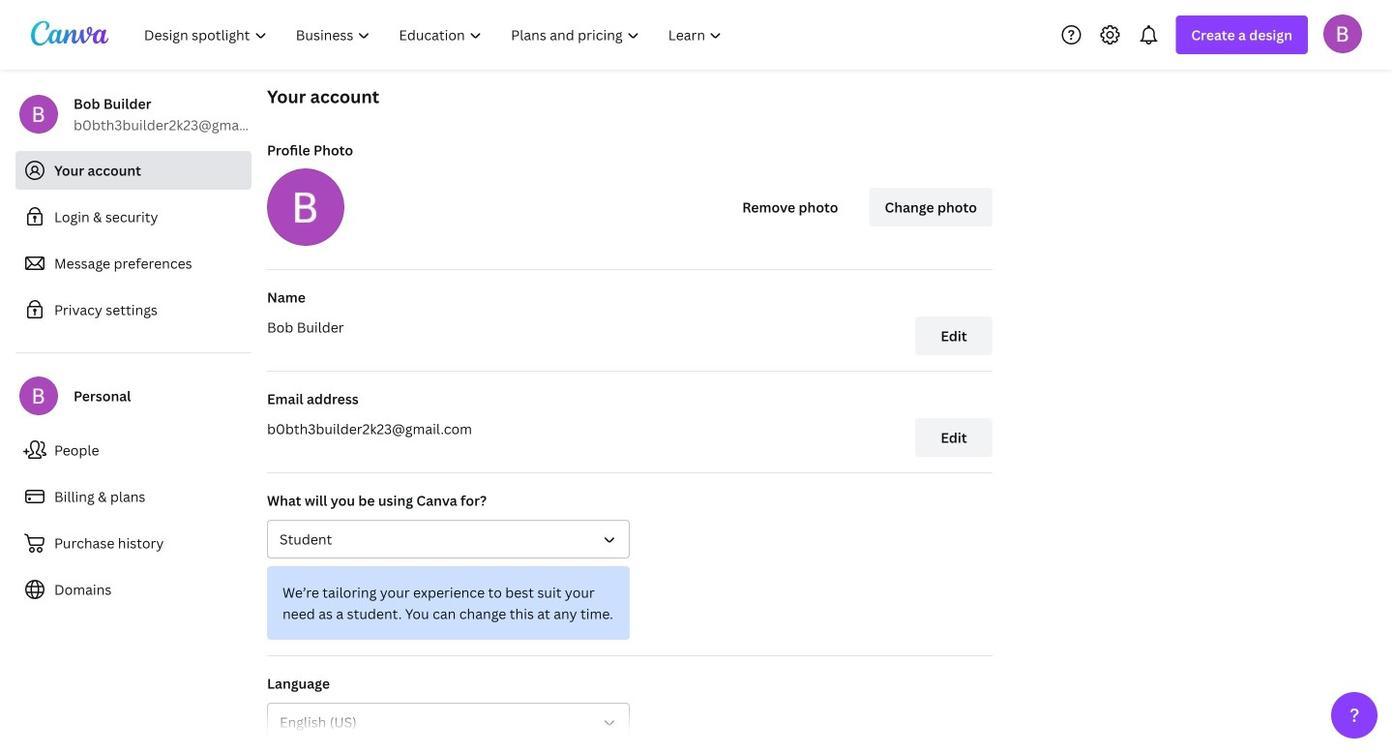 Task type: describe. For each thing, give the bounding box(es) containing it.
top level navigation element
[[132, 15, 739, 54]]

Language: English (US) button
[[267, 703, 630, 742]]



Task type: locate. For each thing, give the bounding box(es) containing it.
None button
[[267, 520, 630, 559]]

bob builder image
[[1324, 14, 1363, 53]]



Task type: vqa. For each thing, say whether or not it's contained in the screenshot.
language: english (us) button
yes



